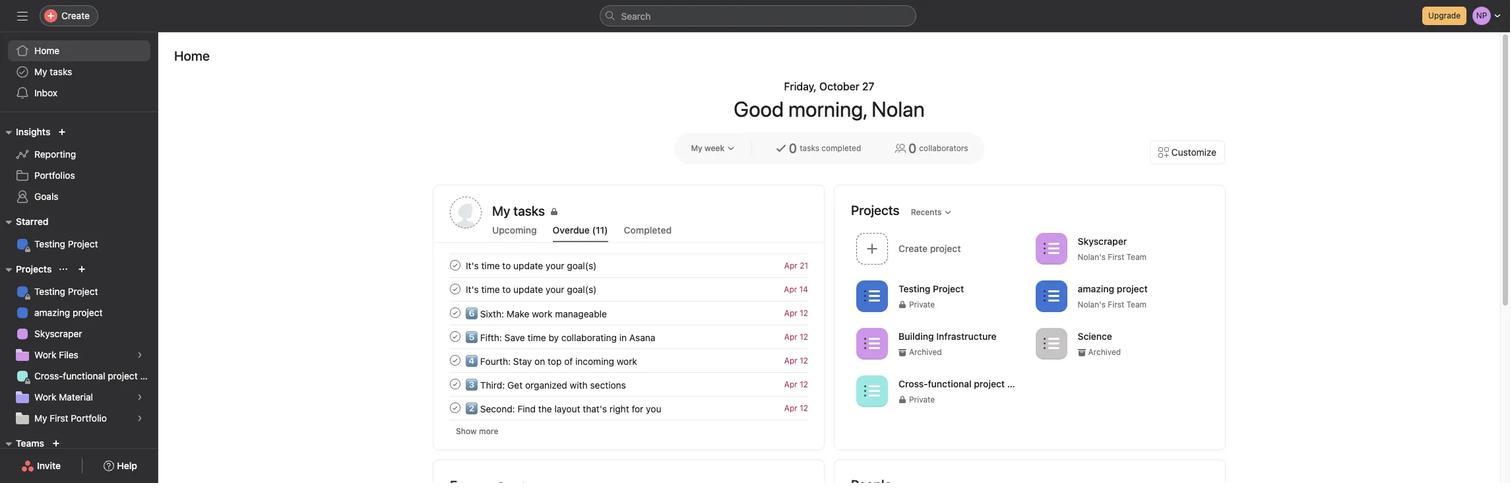 Task type: vqa. For each thing, say whether or not it's contained in the screenshot.


Task type: locate. For each thing, give the bounding box(es) containing it.
2 apr from the top
[[784, 284, 797, 294]]

skyscraper inside projects element
[[34, 328, 82, 339]]

first up "amazing project nolan's first team"
[[1108, 252, 1125, 262]]

first down work material
[[50, 412, 68, 424]]

to for apr 14
[[502, 283, 511, 295]]

my inside "global" element
[[34, 66, 47, 77]]

create project
[[899, 243, 961, 254]]

2 goal(s) from the top
[[567, 283, 597, 295]]

manageable
[[555, 308, 607, 319]]

cross- inside cross-functional project plan link
[[34, 370, 63, 381]]

time up sixth:
[[481, 283, 500, 295]]

to down upcoming button
[[502, 260, 511, 271]]

starred button
[[0, 214, 48, 230]]

starred
[[16, 216, 48, 227]]

1 vertical spatial list image
[[1044, 288, 1059, 304]]

global element
[[0, 32, 158, 112]]

1 vertical spatial time
[[481, 283, 500, 295]]

1 vertical spatial it's
[[466, 283, 479, 295]]

3 12 from the top
[[800, 355, 808, 365]]

2 0 from the left
[[909, 141, 917, 156]]

testing inside the starred element
[[34, 238, 65, 249]]

more
[[479, 426, 499, 436]]

private
[[909, 299, 935, 309], [909, 394, 935, 404]]

tasks up inbox
[[50, 66, 72, 77]]

projects inside dropdown button
[[16, 263, 52, 275]]

1 vertical spatial update
[[514, 283, 543, 295]]

my inside projects element
[[34, 412, 47, 424]]

my up inbox
[[34, 66, 47, 77]]

apr for apr 21 button
[[785, 260, 798, 270]]

completed checkbox left 2️⃣
[[447, 400, 463, 416]]

1 vertical spatial goal(s)
[[567, 283, 597, 295]]

0 left tasks completed
[[789, 141, 797, 156]]

1 vertical spatial completed checkbox
[[447, 305, 463, 321]]

work down 'in'
[[617, 355, 637, 367]]

science
[[1078, 330, 1113, 342]]

update for apr 14
[[514, 283, 543, 295]]

2 vertical spatial list image
[[1044, 336, 1059, 351]]

amazing for amazing project
[[34, 307, 70, 318]]

0 vertical spatial skyscraper
[[1078, 235, 1127, 246]]

completed image left 2️⃣
[[447, 400, 463, 416]]

completed image left 4️⃣
[[447, 352, 463, 368]]

0 vertical spatial completed image
[[447, 352, 463, 368]]

projects left show options, current sort, top image at the bottom left of page
[[16, 263, 52, 275]]

2 private from the top
[[909, 394, 935, 404]]

Completed checkbox
[[447, 257, 463, 273], [447, 329, 463, 344], [447, 376, 463, 392], [447, 400, 463, 416]]

4️⃣
[[466, 355, 478, 367]]

apr 14
[[784, 284, 808, 294]]

list image
[[1044, 241, 1059, 256], [1044, 288, 1059, 304], [1044, 336, 1059, 351]]

0 vertical spatial first
[[1108, 252, 1125, 262]]

apr 12
[[785, 308, 808, 318], [785, 332, 808, 342], [785, 355, 808, 365], [785, 379, 808, 389], [785, 403, 808, 413]]

add profile photo image
[[450, 197, 482, 228]]

friday, october 27 good morning, nolan
[[734, 81, 925, 121]]

6 apr from the top
[[785, 379, 798, 389]]

0 vertical spatial list image
[[864, 288, 880, 304]]

update for apr 21
[[514, 260, 543, 271]]

apr for "apr 14" button
[[784, 284, 797, 294]]

cross-functional project plan down infrastructure
[[899, 378, 1026, 389]]

cross-
[[34, 370, 63, 381], [899, 378, 928, 389]]

1 vertical spatial work
[[617, 355, 637, 367]]

completed
[[822, 143, 861, 153]]

teams
[[16, 438, 44, 449]]

0 horizontal spatial cross-functional project plan
[[34, 370, 158, 381]]

time for apr 21
[[481, 260, 500, 271]]

list image left the science on the right bottom of page
[[1044, 336, 1059, 351]]

0 vertical spatial to
[[502, 260, 511, 271]]

amazing project
[[34, 307, 103, 318]]

upcoming
[[492, 224, 537, 236]]

2 completed image from the top
[[447, 281, 463, 297]]

2 12 from the top
[[800, 332, 808, 342]]

1 vertical spatial testing project link
[[8, 281, 150, 302]]

functional down work files link
[[63, 370, 105, 381]]

update down upcoming button
[[514, 260, 543, 271]]

0 vertical spatial private
[[909, 299, 935, 309]]

time down upcoming button
[[481, 260, 500, 271]]

team inside "amazing project nolan's first team"
[[1127, 299, 1147, 309]]

completed checkbox left 3️⃣
[[447, 376, 463, 392]]

cross- down work files
[[34, 370, 63, 381]]

3 apr from the top
[[785, 308, 798, 318]]

first up the science on the right bottom of page
[[1108, 299, 1125, 309]]

goal(s) for apr 21
[[567, 260, 597, 271]]

first inside "skyscraper nolan's first team"
[[1108, 252, 1125, 262]]

2 vertical spatial completed image
[[447, 400, 463, 416]]

starred element
[[0, 210, 158, 257]]

recents
[[911, 207, 942, 217]]

first
[[1108, 252, 1125, 262], [1108, 299, 1125, 309], [50, 412, 68, 424]]

apr 12 for for
[[785, 403, 808, 413]]

project up amazing project link
[[68, 286, 98, 297]]

1 archived from the left
[[909, 347, 942, 357]]

private up building
[[909, 299, 935, 309]]

insights button
[[0, 124, 50, 140]]

0 vertical spatial your
[[546, 260, 565, 271]]

skyscraper up work files
[[34, 328, 82, 339]]

customize
[[1172, 147, 1217, 158]]

project
[[68, 238, 98, 249], [933, 283, 964, 294], [68, 286, 98, 297]]

0 horizontal spatial projects
[[16, 263, 52, 275]]

2 team from the top
[[1127, 299, 1147, 309]]

1 vertical spatial list image
[[864, 336, 880, 351]]

see details, work files image
[[136, 351, 144, 359]]

invite button
[[13, 454, 69, 478]]

building infrastructure
[[899, 330, 997, 342]]

1 horizontal spatial cross-
[[899, 378, 928, 389]]

skyscraper inside "skyscraper nolan's first team"
[[1078, 235, 1127, 246]]

1 vertical spatial your
[[546, 283, 565, 295]]

12 for work
[[800, 355, 808, 365]]

0 vertical spatial goal(s)
[[567, 260, 597, 271]]

1 vertical spatial first
[[1108, 299, 1125, 309]]

cross-functional project plan link
[[8, 366, 158, 387]]

3 completed checkbox from the top
[[447, 352, 463, 368]]

nolan's up "amazing project nolan's first team"
[[1078, 252, 1106, 262]]

1 your from the top
[[546, 260, 565, 271]]

0 horizontal spatial cross-
[[34, 370, 63, 381]]

4 completed checkbox from the top
[[447, 400, 463, 416]]

1 12 from the top
[[800, 308, 808, 318]]

nolan's inside "skyscraper nolan's first team"
[[1078, 252, 1106, 262]]

testing project up show options, current sort, top image at the bottom left of page
[[34, 238, 98, 249]]

1 completed image from the top
[[447, 352, 463, 368]]

5 apr 12 from the top
[[785, 403, 808, 413]]

amazing inside "amazing project nolan's first team"
[[1078, 283, 1115, 294]]

cross-functional project plan inside projects element
[[34, 370, 158, 381]]

my inside dropdown button
[[691, 143, 703, 153]]

team
[[1127, 252, 1147, 262], [1127, 299, 1147, 309]]

0 vertical spatial testing project link
[[8, 234, 150, 255]]

1 horizontal spatial archived
[[1089, 347, 1121, 357]]

amazing
[[1078, 283, 1115, 294], [34, 307, 70, 318]]

show more
[[456, 426, 499, 436]]

1 completed checkbox from the top
[[447, 257, 463, 273]]

0 horizontal spatial 0
[[789, 141, 797, 156]]

testing project link down 'new project or portfolio' icon
[[8, 281, 150, 302]]

3 list image from the top
[[1044, 336, 1059, 351]]

1 it's time to update your goal(s) from the top
[[466, 260, 597, 271]]

archived down the science on the right bottom of page
[[1089, 347, 1121, 357]]

2 apr 12 from the top
[[785, 332, 808, 342]]

0 vertical spatial list image
[[1044, 241, 1059, 256]]

work left 'material'
[[34, 391, 56, 403]]

2 completed checkbox from the top
[[447, 329, 463, 344]]

completed image
[[447, 257, 463, 273], [447, 281, 463, 297], [447, 305, 463, 321], [447, 329, 463, 344]]

completed checkbox left 5️⃣
[[447, 329, 463, 344]]

1 list image from the top
[[1044, 241, 1059, 256]]

1 vertical spatial team
[[1127, 299, 1147, 309]]

apr for apr 12 'button' for asana
[[785, 332, 798, 342]]

1 horizontal spatial functional
[[928, 378, 972, 389]]

my first portfolio link
[[8, 408, 150, 429]]

upgrade button
[[1423, 7, 1467, 25]]

list image for amazing
[[1044, 288, 1059, 304]]

my up teams
[[34, 412, 47, 424]]

1 vertical spatial work
[[34, 391, 56, 403]]

project down 'see details, work files' 'icon'
[[108, 370, 138, 381]]

create
[[61, 10, 90, 21]]

3 completed checkbox from the top
[[447, 376, 463, 392]]

project up 'new project or portfolio' icon
[[68, 238, 98, 249]]

new project or portfolio image
[[78, 265, 86, 273]]

your down overdue
[[546, 260, 565, 271]]

completed
[[624, 224, 672, 236]]

2 it's time to update your goal(s) from the top
[[466, 283, 597, 295]]

1 work from the top
[[34, 349, 56, 360]]

0 vertical spatial team
[[1127, 252, 1147, 262]]

project down infrastructure
[[974, 378, 1005, 389]]

project down "skyscraper nolan's first team"
[[1117, 283, 1148, 294]]

testing project inside the starred element
[[34, 238, 98, 249]]

apr
[[785, 260, 798, 270], [784, 284, 797, 294], [785, 308, 798, 318], [785, 332, 798, 342], [785, 355, 798, 365], [785, 379, 798, 389], [785, 403, 798, 413]]

3️⃣ third: get organized with sections
[[466, 379, 626, 390]]

1 testing project link from the top
[[8, 234, 150, 255]]

0 horizontal spatial functional
[[63, 370, 105, 381]]

3 list image from the top
[[864, 383, 880, 399]]

update up 6️⃣ sixth: make work manageable
[[514, 283, 543, 295]]

testing down starred
[[34, 238, 65, 249]]

0 vertical spatial work
[[532, 308, 553, 319]]

amazing project link
[[8, 302, 150, 323]]

1 vertical spatial my
[[691, 143, 703, 153]]

0 vertical spatial update
[[514, 260, 543, 271]]

to
[[502, 260, 511, 271], [502, 283, 511, 295]]

2 nolan's from the top
[[1078, 299, 1106, 309]]

home link
[[8, 40, 150, 61]]

project inside the starred element
[[68, 238, 98, 249]]

projects left recents
[[851, 202, 900, 217]]

3 completed image from the top
[[447, 400, 463, 416]]

testing project for testing project link within the starred element
[[34, 238, 98, 249]]

first inside "amazing project nolan's first team"
[[1108, 299, 1125, 309]]

testing project link inside the starred element
[[8, 234, 150, 255]]

functional down building infrastructure on the bottom of page
[[928, 378, 972, 389]]

1 vertical spatial private
[[909, 394, 935, 404]]

functional
[[63, 370, 105, 381], [928, 378, 972, 389]]

project
[[1117, 283, 1148, 294], [73, 307, 103, 318], [108, 370, 138, 381], [974, 378, 1005, 389]]

1 goal(s) from the top
[[567, 260, 597, 271]]

0 horizontal spatial skyscraper
[[34, 328, 82, 339]]

apr for apr 12 'button' for work
[[785, 355, 798, 365]]

0 vertical spatial amazing
[[1078, 283, 1115, 294]]

0 vertical spatial completed checkbox
[[447, 281, 463, 297]]

1 horizontal spatial work
[[617, 355, 637, 367]]

2 list image from the top
[[1044, 288, 1059, 304]]

cross- down building
[[899, 378, 928, 389]]

get
[[508, 379, 523, 390]]

1 apr 12 from the top
[[785, 308, 808, 318]]

to for apr 21
[[502, 260, 511, 271]]

testing project for 2nd testing project link
[[34, 286, 98, 297]]

time left by
[[528, 332, 546, 343]]

1 horizontal spatial 0
[[909, 141, 917, 156]]

1 list image from the top
[[864, 288, 880, 304]]

1 completed image from the top
[[447, 257, 463, 273]]

work for work files
[[34, 349, 56, 360]]

completed checkbox for 4️⃣
[[447, 352, 463, 368]]

testing project down create project link
[[899, 283, 964, 294]]

work right make
[[532, 308, 553, 319]]

1 update from the top
[[514, 260, 543, 271]]

help button
[[95, 454, 146, 478]]

my tasks
[[34, 66, 72, 77]]

your up 6️⃣ sixth: make work manageable
[[546, 283, 565, 295]]

my week button
[[685, 139, 741, 158]]

1 apr from the top
[[785, 260, 798, 270]]

completed checkbox for 6️⃣
[[447, 305, 463, 321]]

teams button
[[0, 436, 44, 451]]

1 horizontal spatial amazing
[[1078, 283, 1115, 294]]

testing down show options, current sort, top image at the bottom left of page
[[34, 286, 65, 297]]

5 12 from the top
[[800, 403, 808, 413]]

projects button
[[0, 261, 52, 277]]

amazing down "skyscraper nolan's first team"
[[1078, 283, 1115, 294]]

1 vertical spatial it's time to update your goal(s)
[[466, 283, 597, 295]]

skyscraper
[[1078, 235, 1127, 246], [34, 328, 82, 339]]

1 horizontal spatial projects
[[851, 202, 900, 217]]

projects
[[851, 202, 900, 217], [16, 263, 52, 275]]

completed image for apr 21 button
[[447, 257, 463, 273]]

first inside projects element
[[50, 412, 68, 424]]

0 horizontal spatial amazing
[[34, 307, 70, 318]]

amazing inside projects element
[[34, 307, 70, 318]]

list image
[[864, 288, 880, 304], [864, 336, 880, 351], [864, 383, 880, 399]]

3 apr 12 from the top
[[785, 355, 808, 365]]

completed image
[[447, 352, 463, 368], [447, 376, 463, 392], [447, 400, 463, 416]]

14
[[800, 284, 808, 294]]

archived down building
[[909, 347, 942, 357]]

2 it's from the top
[[466, 283, 479, 295]]

show options, current sort, top image
[[60, 265, 68, 273]]

team up "amazing project nolan's first team"
[[1127, 252, 1147, 262]]

0 left collaborators
[[909, 141, 917, 156]]

testing project inside projects element
[[34, 286, 98, 297]]

0 vertical spatial it's time to update your goal(s)
[[466, 260, 597, 271]]

0 vertical spatial time
[[481, 260, 500, 271]]

customize button
[[1150, 141, 1225, 164]]

completed checkbox for 2️⃣
[[447, 400, 463, 416]]

tasks inside "global" element
[[50, 66, 72, 77]]

2 vertical spatial my
[[34, 412, 47, 424]]

work
[[532, 308, 553, 319], [617, 355, 637, 367]]

Completed checkbox
[[447, 281, 463, 297], [447, 305, 463, 321], [447, 352, 463, 368]]

list image left "amazing project nolan's first team"
[[1044, 288, 1059, 304]]

5 apr from the top
[[785, 355, 798, 365]]

project up skyscraper link
[[73, 307, 103, 318]]

nolan's up the science on the right bottom of page
[[1078, 299, 1106, 309]]

testing project link
[[8, 234, 150, 255], [8, 281, 150, 302]]

1 vertical spatial amazing
[[34, 307, 70, 318]]

1 vertical spatial nolan's
[[1078, 299, 1106, 309]]

home
[[34, 45, 60, 56], [174, 48, 210, 63]]

testing for testing project link within the starred element
[[34, 238, 65, 249]]

project down create project link
[[933, 283, 964, 294]]

2 completed checkbox from the top
[[447, 305, 463, 321]]

top
[[548, 355, 562, 367]]

4 apr from the top
[[785, 332, 798, 342]]

apr 14 button
[[784, 284, 808, 294]]

goal(s)
[[567, 260, 597, 271], [567, 283, 597, 295]]

2 archived from the left
[[1089, 347, 1121, 357]]

2 completed image from the top
[[447, 376, 463, 392]]

list image left "skyscraper nolan's first team"
[[1044, 241, 1059, 256]]

completed checkbox for 3️⃣
[[447, 376, 463, 392]]

2 update from the top
[[514, 283, 543, 295]]

my tasks link
[[492, 202, 808, 220]]

1 vertical spatial completed image
[[447, 376, 463, 392]]

2 list image from the top
[[864, 336, 880, 351]]

0 horizontal spatial archived
[[909, 347, 942, 357]]

1 horizontal spatial skyscraper
[[1078, 235, 1127, 246]]

private down building
[[909, 394, 935, 404]]

it's time to update your goal(s) up 6️⃣ sixth: make work manageable
[[466, 283, 597, 295]]

3 apr 12 button from the top
[[785, 355, 808, 365]]

0 vertical spatial it's
[[466, 260, 479, 271]]

goal(s) down "overdue (11)" button
[[567, 260, 597, 271]]

infrastructure
[[937, 330, 997, 342]]

project inside cross-functional project plan link
[[108, 370, 138, 381]]

1 vertical spatial to
[[502, 283, 511, 295]]

1 horizontal spatial home
[[174, 48, 210, 63]]

private for cross-
[[909, 394, 935, 404]]

tasks left completed on the right top of page
[[800, 143, 820, 153]]

0 for collaborators
[[909, 141, 917, 156]]

completed checkbox for 5️⃣
[[447, 329, 463, 344]]

overdue
[[553, 224, 590, 236]]

fourth:
[[480, 355, 511, 367]]

fifth:
[[480, 332, 502, 343]]

testing project link up 'new project or portfolio' icon
[[8, 234, 150, 255]]

skyscraper for skyscraper
[[34, 328, 82, 339]]

0 vertical spatial my
[[34, 66, 47, 77]]

completed image for 4️⃣
[[447, 352, 463, 368]]

goal(s) up manageable
[[567, 283, 597, 295]]

0 vertical spatial tasks
[[50, 66, 72, 77]]

organized
[[525, 379, 567, 390]]

2 vertical spatial first
[[50, 412, 68, 424]]

team down "skyscraper nolan's first team"
[[1127, 299, 1147, 309]]

apr 12 for work
[[785, 355, 808, 365]]

completed checkbox down add profile photo
[[447, 257, 463, 273]]

0 vertical spatial work
[[34, 349, 56, 360]]

help
[[117, 460, 137, 471]]

1 0 from the left
[[789, 141, 797, 156]]

reporting
[[34, 148, 76, 160]]

testing inside projects element
[[34, 286, 65, 297]]

skyscraper up "amazing project nolan's first team"
[[1078, 235, 1127, 246]]

cross-functional project plan
[[34, 370, 158, 381], [899, 378, 1026, 389]]

7 apr from the top
[[785, 403, 798, 413]]

completed image left 3️⃣
[[447, 376, 463, 392]]

show
[[456, 426, 477, 436]]

testing project up amazing project
[[34, 286, 98, 297]]

week
[[705, 143, 725, 153]]

2 to from the top
[[502, 283, 511, 295]]

2 work from the top
[[34, 391, 56, 403]]

1 vertical spatial tasks
[[800, 143, 820, 153]]

completed checkbox for it's
[[447, 281, 463, 297]]

2 vertical spatial list image
[[864, 383, 880, 399]]

4 completed image from the top
[[447, 329, 463, 344]]

2 apr 12 button from the top
[[785, 332, 808, 342]]

3 completed image from the top
[[447, 305, 463, 321]]

2 your from the top
[[546, 283, 565, 295]]

5 apr 12 button from the top
[[785, 403, 808, 413]]

list image for skyscraper
[[1044, 241, 1059, 256]]

cross-functional project plan down work files link
[[34, 370, 158, 381]]

it's
[[466, 260, 479, 271], [466, 283, 479, 295]]

browse teams image
[[52, 440, 60, 447]]

0 horizontal spatial plan
[[140, 370, 158, 381]]

2 vertical spatial completed checkbox
[[447, 352, 463, 368]]

0 horizontal spatial home
[[34, 45, 60, 56]]

it's for apr 14
[[466, 283, 479, 295]]

1 team from the top
[[1127, 252, 1147, 262]]

my left week
[[691, 143, 703, 153]]

1 it's from the top
[[466, 260, 479, 271]]

1 vertical spatial projects
[[16, 263, 52, 275]]

21
[[800, 260, 808, 270]]

12 for asana
[[800, 332, 808, 342]]

12
[[800, 308, 808, 318], [800, 332, 808, 342], [800, 355, 808, 365], [800, 379, 808, 389], [800, 403, 808, 413]]

work left files
[[34, 349, 56, 360]]

1 private from the top
[[909, 299, 935, 309]]

amazing up skyscraper link
[[34, 307, 70, 318]]

1 vertical spatial skyscraper
[[34, 328, 82, 339]]

with
[[570, 379, 588, 390]]

nolan
[[872, 96, 925, 121]]

goal(s) for apr 14
[[567, 283, 597, 295]]

to up make
[[502, 283, 511, 295]]

1 nolan's from the top
[[1078, 252, 1106, 262]]

0 vertical spatial nolan's
[[1078, 252, 1106, 262]]

it's time to update your goal(s) down upcoming button
[[466, 260, 597, 271]]

0 horizontal spatial tasks
[[50, 66, 72, 77]]

1 completed checkbox from the top
[[447, 281, 463, 297]]

1 to from the top
[[502, 260, 511, 271]]



Task type: describe. For each thing, give the bounding box(es) containing it.
incoming
[[575, 355, 614, 367]]

upcoming button
[[492, 224, 537, 242]]

completed image for "apr 14" button
[[447, 281, 463, 297]]

make
[[507, 308, 530, 319]]

work files
[[34, 349, 78, 360]]

2 vertical spatial time
[[528, 332, 546, 343]]

overdue (11)
[[553, 224, 608, 236]]

files
[[59, 349, 78, 360]]

my first portfolio
[[34, 412, 107, 424]]

collaborators
[[919, 143, 968, 153]]

the
[[538, 403, 552, 414]]

4️⃣ fourth: stay on top of incoming work
[[466, 355, 637, 367]]

october
[[820, 81, 860, 92]]

on
[[535, 355, 545, 367]]

2️⃣ second: find the layout that's right for you
[[466, 403, 662, 414]]

skyscraper link
[[8, 323, 150, 344]]

testing for 2nd testing project link
[[34, 286, 65, 297]]

sections
[[590, 379, 626, 390]]

nolan's inside "amazing project nolan's first team"
[[1078, 299, 1106, 309]]

my tasks
[[492, 203, 545, 218]]

1 horizontal spatial plan
[[1008, 378, 1026, 389]]

stay
[[513, 355, 532, 367]]

second:
[[480, 403, 515, 414]]

team inside "skyscraper nolan's first team"
[[1127, 252, 1147, 262]]

my for my week
[[691, 143, 703, 153]]

0 vertical spatial projects
[[851, 202, 900, 217]]

plan inside projects element
[[140, 370, 158, 381]]

apr for 1st apr 12 'button' from the top
[[785, 308, 798, 318]]

5️⃣
[[466, 332, 478, 343]]

0 for tasks completed
[[789, 141, 797, 156]]

5️⃣ fifth: save time by collaborating in asana
[[466, 332, 656, 343]]

collaborating
[[562, 332, 617, 343]]

1 horizontal spatial tasks
[[800, 143, 820, 153]]

it's time to update your goal(s) for apr 14
[[466, 283, 597, 295]]

amazing for amazing project nolan's first team
[[1078, 283, 1115, 294]]

1 horizontal spatial cross-functional project plan
[[899, 378, 1026, 389]]

sixth:
[[480, 308, 504, 319]]

material
[[59, 391, 93, 403]]

see details, my first portfolio image
[[136, 414, 144, 422]]

layout
[[555, 403, 580, 414]]

apr 21
[[785, 260, 808, 270]]

completed image for 1st apr 12 'button' from the top
[[447, 305, 463, 321]]

archived for building infrastructure
[[909, 347, 942, 357]]

goals link
[[8, 186, 150, 207]]

archived for science
[[1089, 347, 1121, 357]]

completed image for apr 12 'button' for asana
[[447, 329, 463, 344]]

new image
[[58, 128, 66, 136]]

invite
[[37, 460, 61, 471]]

completed button
[[624, 224, 672, 242]]

apr 12 button for for
[[785, 403, 808, 413]]

see details, work material image
[[136, 393, 144, 401]]

testing down create project
[[899, 283, 931, 294]]

project inside projects element
[[68, 286, 98, 297]]

project inside "amazing project nolan's first team"
[[1117, 283, 1148, 294]]

apr 12 button for work
[[785, 355, 808, 365]]

4 12 from the top
[[800, 379, 808, 389]]

27
[[862, 81, 875, 92]]

save
[[505, 332, 525, 343]]

my for my first portfolio
[[34, 412, 47, 424]]

asana
[[629, 332, 656, 343]]

your for apr 21
[[546, 260, 565, 271]]

0 horizontal spatial work
[[532, 308, 553, 319]]

show more button
[[450, 422, 505, 441]]

my week
[[691, 143, 725, 153]]

good
[[734, 96, 784, 121]]

time for apr 14
[[481, 283, 500, 295]]

2 testing project link from the top
[[8, 281, 150, 302]]

tasks completed
[[800, 143, 861, 153]]

12 for for
[[800, 403, 808, 413]]

inbox
[[34, 87, 57, 98]]

inbox link
[[8, 82, 150, 104]]

insights element
[[0, 120, 158, 210]]

it's time to update your goal(s) for apr 21
[[466, 260, 597, 271]]

apr for for apr 12 'button'
[[785, 403, 798, 413]]

completed image for 3️⃣
[[447, 376, 463, 392]]

work for work material
[[34, 391, 56, 403]]

6️⃣
[[466, 308, 478, 319]]

upgrade
[[1429, 11, 1461, 20]]

completed checkbox for it's
[[447, 257, 463, 273]]

4 apr 12 button from the top
[[785, 379, 808, 389]]

you
[[646, 403, 662, 414]]

4 apr 12 from the top
[[785, 379, 808, 389]]

list image for cross-
[[864, 383, 880, 399]]

it's for apr 21
[[466, 260, 479, 271]]

list image for building
[[864, 336, 880, 351]]

Search tasks, projects, and more text field
[[600, 5, 916, 26]]

functional inside projects element
[[63, 370, 105, 381]]

my for my tasks
[[34, 66, 47, 77]]

my tasks link
[[8, 61, 150, 82]]

completed image for 2️⃣
[[447, 400, 463, 416]]

(11)
[[592, 224, 608, 236]]

hide sidebar image
[[17, 11, 28, 21]]

private for testing
[[909, 299, 935, 309]]

amazing project nolan's first team
[[1078, 283, 1148, 309]]

6️⃣ sixth: make work manageable
[[466, 308, 607, 319]]

friday,
[[784, 81, 817, 92]]

apr for fourth apr 12 'button'
[[785, 379, 798, 389]]

overdue (11) button
[[553, 224, 608, 242]]

for
[[632, 403, 644, 414]]

project inside amazing project link
[[73, 307, 103, 318]]

apr 21 button
[[785, 260, 808, 270]]

of
[[564, 355, 573, 367]]

skyscraper for skyscraper nolan's first team
[[1078, 235, 1127, 246]]

work material
[[34, 391, 93, 403]]

work files link
[[8, 344, 150, 366]]

in
[[620, 332, 627, 343]]

create button
[[40, 5, 98, 26]]

portfolios
[[34, 170, 75, 181]]

home inside "global" element
[[34, 45, 60, 56]]

apr 12 for asana
[[785, 332, 808, 342]]

portfolio
[[71, 412, 107, 424]]

morning,
[[789, 96, 867, 121]]

insights
[[16, 126, 50, 137]]

create project link
[[851, 228, 1030, 271]]

your for apr 14
[[546, 283, 565, 295]]

by
[[549, 332, 559, 343]]

portfolios link
[[8, 165, 150, 186]]

reporting link
[[8, 144, 150, 165]]

recents button
[[905, 203, 959, 221]]

list image for testing
[[864, 288, 880, 304]]

apr 12 button for asana
[[785, 332, 808, 342]]

third:
[[480, 379, 505, 390]]

that's
[[583, 403, 607, 414]]

find
[[518, 403, 536, 414]]

projects element
[[0, 257, 158, 432]]

1 apr 12 button from the top
[[785, 308, 808, 318]]

skyscraper nolan's first team
[[1078, 235, 1147, 262]]

work material link
[[8, 387, 150, 408]]

goals
[[34, 191, 58, 202]]



